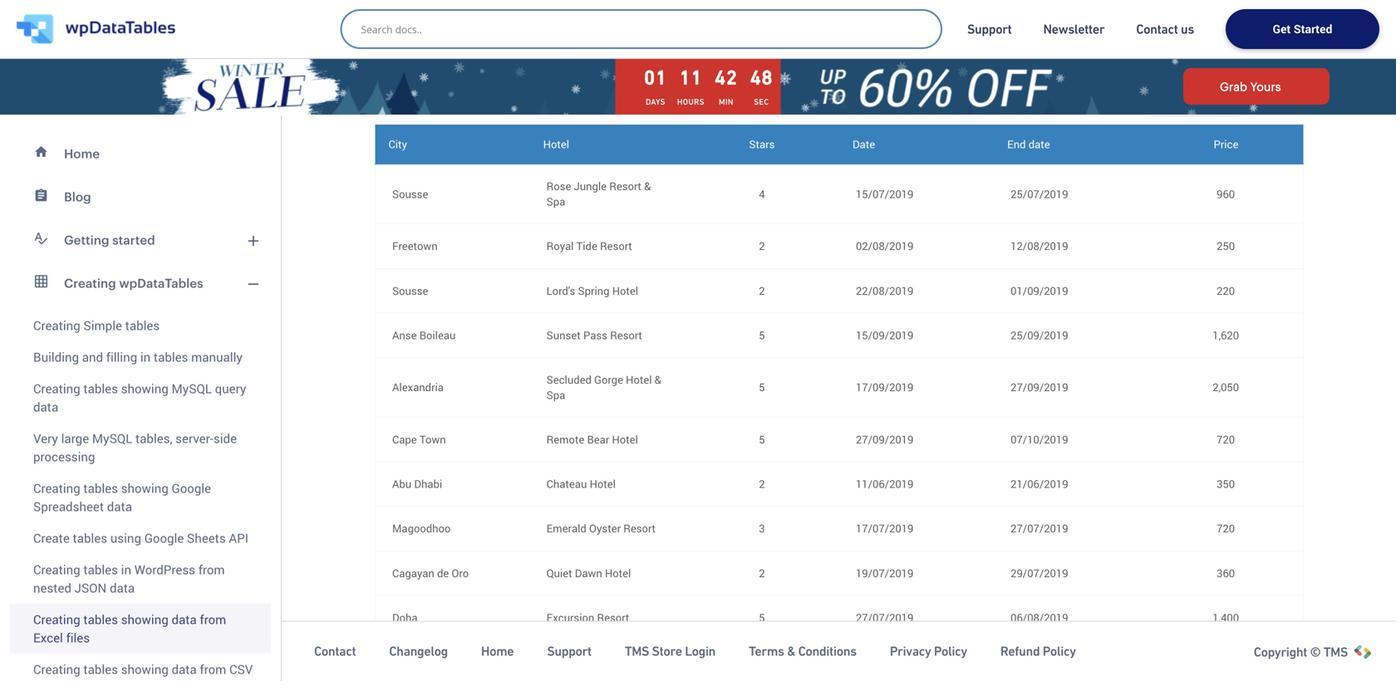 Task type: vqa. For each thing, say whether or not it's contained in the screenshot.
table examples
no



Task type: describe. For each thing, give the bounding box(es) containing it.
25/09/2019
[[1011, 328, 1069, 343]]

spreadsheet
[[33, 498, 104, 515]]

manually
[[191, 349, 243, 366]]

copyright © tms
[[1254, 645, 1348, 660]]

conditions
[[799, 644, 857, 659]]

create tables using google sheets api link
[[10, 523, 271, 554]]

2 from text field from the left
[[1011, 649, 1133, 679]]

get started link
[[1226, 9, 1380, 49]]

showing for creating tables showing data from csv files
[[121, 661, 169, 678]]

0 vertical spatial in
[[140, 349, 151, 366]]

tables for creating tables showing data from csv files
[[83, 661, 118, 678]]

City text field
[[392, 666, 513, 682]]

1 horizontal spatial 27/09/2019
[[1011, 380, 1069, 395]]

terms & conditions link
[[749, 644, 857, 660]]

0 horizontal spatial support
[[547, 644, 592, 659]]

creating tables showing mysql query data link
[[10, 373, 271, 423]]

hotel for secluded gorge hotel & spa
[[626, 372, 652, 387]]

hotel for lord's spring hotel
[[612, 283, 639, 298]]

building
[[33, 349, 79, 366]]

data inside the 'creating tables showing mysql query data'
[[33, 399, 58, 416]]

store
[[652, 644, 682, 659]]

0 horizontal spatial support link
[[547, 644, 592, 660]]

creating tables showing mysql query data
[[33, 380, 246, 416]]

From number field
[[1166, 649, 1287, 679]]

price: activate to sort column ascending element
[[1149, 125, 1304, 164]]

creating for creating tables showing data from excel files
[[33, 611, 80, 628]]

refund policy link
[[1001, 644, 1076, 660]]

tables up building and filling in tables manually link
[[125, 317, 160, 334]]

query
[[215, 380, 246, 397]]

spa for rose jungle resort & spa
[[547, 194, 566, 209]]

showing for creating tables showing mysql query data
[[121, 380, 169, 397]]

remote
[[547, 432, 585, 447]]

contact link
[[314, 644, 356, 660]]

copyright
[[1254, 645, 1308, 660]]

building and filling in tables manually
[[33, 349, 243, 366]]

sousse for rose
[[392, 187, 428, 201]]

newsletter link
[[1044, 21, 1105, 37]]

date: activate to sort column ascending element
[[840, 125, 994, 164]]

hotel right chateau
[[590, 477, 616, 492]]

create tables using google sheets api
[[33, 530, 249, 547]]

city
[[389, 137, 407, 152]]

42
[[715, 66, 738, 89]]

mysql inside the 'creating tables showing mysql query data'
[[172, 380, 212, 397]]

dawn
[[575, 566, 602, 581]]

sunset
[[547, 328, 581, 343]]

in inside creating tables in wordpress from nested json data
[[121, 562, 131, 579]]

cagayan
[[392, 566, 435, 581]]

privacy policy
[[890, 644, 968, 659]]

date
[[853, 137, 875, 152]]

google for using
[[144, 530, 184, 547]]

creating wpdatatables link
[[10, 262, 271, 305]]

06/08/2019
[[1011, 611, 1069, 625]]

12/08/2019
[[1011, 239, 1069, 254]]

creating for creating tables showing data from csv files
[[33, 661, 80, 678]]

©
[[1311, 645, 1321, 660]]

1,400
[[1213, 611, 1240, 625]]

excursion resort
[[547, 611, 630, 625]]

oro
[[452, 566, 469, 581]]

excursion
[[547, 611, 595, 625]]

resort for jungle
[[610, 179, 642, 194]]

lord's spring hotel
[[547, 283, 639, 298]]

and
[[82, 349, 103, 366]]

hours
[[677, 97, 705, 107]]

0 vertical spatial support
[[968, 22, 1012, 37]]

side
[[214, 430, 237, 447]]

grab yours link
[[1184, 68, 1330, 105]]

5 for 15/09/2019
[[759, 328, 765, 343]]

0 vertical spatial support link
[[968, 21, 1012, 37]]

creating for creating tables showing mysql query data
[[33, 380, 80, 397]]

creating for creating tables showing google spreadsheet data
[[33, 480, 80, 497]]

4
[[759, 187, 765, 201]]

magoodhoo
[[392, 521, 451, 536]]

17/07/2019
[[856, 521, 914, 536]]

hotel for quiet dawn hotel
[[605, 566, 631, 581]]

07/10/2019
[[1011, 432, 1069, 447]]

creating simple tables
[[33, 317, 160, 334]]

grab
[[1220, 80, 1248, 93]]

1 horizontal spatial home link
[[481, 644, 514, 660]]

bear
[[587, 432, 610, 447]]

rose jungle resort & spa
[[547, 179, 651, 209]]

tables for creating tables in wordpress from nested json data
[[83, 562, 118, 579]]

2 for 02/08/2019
[[759, 239, 765, 254]]

25/07/2019
[[1011, 187, 1069, 201]]

1,620
[[1213, 328, 1240, 343]]

files for creating tables showing data from excel files
[[66, 630, 90, 647]]

creating tables showing data from excel files link
[[10, 604, 271, 654]]

de
[[437, 566, 449, 581]]

secluded
[[547, 372, 592, 387]]

getting started
[[64, 233, 155, 247]]

tables,
[[135, 430, 172, 447]]

very large mysql tables, server-side processing link
[[10, 423, 271, 473]]

terms & conditions
[[749, 644, 857, 659]]

01/09/2019
[[1011, 283, 1069, 298]]

server-
[[176, 430, 214, 447]]

chateau hotel
[[547, 477, 616, 492]]

2,050
[[1213, 380, 1240, 395]]

tables for creating tables showing google spreadsheet data
[[83, 480, 118, 497]]

anse
[[392, 328, 417, 343]]

quiet dawn hotel
[[547, 566, 631, 581]]

creating tables showing google spreadsheet data link
[[10, 473, 271, 523]]

sheets
[[187, 530, 226, 547]]

api
[[229, 530, 249, 547]]

pass
[[584, 328, 608, 343]]

1 vertical spatial 27/09/2019
[[856, 432, 914, 447]]

data inside creating tables showing google spreadsheet data
[[107, 498, 132, 515]]

simple
[[83, 317, 122, 334]]

Search form search field
[[361, 17, 930, 41]]

showing for creating tables showing data from excel files
[[121, 611, 169, 628]]

emerald oyster resort
[[547, 521, 656, 536]]

1 from text field from the left
[[856, 649, 978, 679]]

policy for refund policy
[[1043, 644, 1076, 659]]

getting started link
[[10, 219, 271, 262]]

2 vertical spatial &
[[787, 644, 796, 659]]

720 for 07/10/2019
[[1217, 432, 1235, 447]]

files for creating tables showing data from csv files
[[33, 680, 57, 682]]

tms store login link
[[625, 644, 716, 660]]

remote bear hotel
[[547, 432, 638, 447]]

processing
[[33, 449, 95, 466]]

data inside creating tables in wordpress from nested json data
[[110, 580, 135, 597]]

1 vertical spatial 27/07/2019
[[856, 611, 914, 625]]

29/07/2019
[[1011, 566, 1069, 581]]

contact us
[[1137, 22, 1195, 37]]

15/07/2019
[[856, 187, 914, 201]]

abu
[[392, 477, 412, 492]]

hotel: activate to sort column ascending element
[[530, 125, 685, 164]]



Task type: locate. For each thing, give the bounding box(es) containing it.
1 vertical spatial support link
[[547, 644, 592, 660]]

wpdatatables - tables and charts manager wordpress plugin image
[[17, 14, 175, 44]]

refund policy
[[1001, 644, 1076, 659]]

get started
[[1273, 21, 1333, 37]]

building and filling in tables manually link
[[10, 342, 271, 373]]

large
[[61, 430, 89, 447]]

0 horizontal spatial contact
[[314, 644, 356, 659]]

resort for oyster
[[624, 521, 656, 536]]

data
[[33, 399, 58, 416], [107, 498, 132, 515], [110, 580, 135, 597], [172, 611, 197, 628], [172, 661, 197, 678]]

policy for privacy policy
[[934, 644, 968, 659]]

From text field
[[856, 649, 978, 679], [1011, 649, 1133, 679]]

1 horizontal spatial &
[[655, 372, 662, 387]]

1 horizontal spatial policy
[[1043, 644, 1076, 659]]

anse boileau
[[392, 328, 456, 343]]

sousse for lord's
[[392, 283, 428, 298]]

1 vertical spatial support
[[547, 644, 592, 659]]

tables inside the 'creating tables showing mysql query data'
[[83, 380, 118, 397]]

11
[[680, 66, 703, 89]]

& inside rose jungle resort & spa
[[644, 179, 651, 194]]

resort for pass
[[610, 328, 643, 343]]

2 showing from the top
[[121, 480, 169, 497]]

policy
[[934, 644, 968, 659], [1043, 644, 1076, 659]]

royal tide resort
[[547, 239, 632, 254]]

hotel right gorge
[[626, 372, 652, 387]]

720 down 350
[[1217, 521, 1235, 536]]

tables inside creating tables showing google spreadsheet data
[[83, 480, 118, 497]]

mysql left query
[[172, 380, 212, 397]]

5 for 27/07/2019
[[759, 611, 765, 625]]

nested
[[33, 580, 71, 597]]

sousse
[[392, 187, 428, 201], [392, 283, 428, 298]]

print
[[409, 54, 434, 69]]

cagayan de oro
[[392, 566, 469, 581]]

creating inside "creating tables showing data from excel files"
[[33, 611, 80, 628]]

alexandria
[[392, 380, 444, 395]]

0 vertical spatial 720
[[1217, 432, 1235, 447]]

wpdatatables
[[119, 276, 203, 291]]

creating tables showing google spreadsheet data
[[33, 480, 211, 515]]

showing inside the 'creating tables showing mysql query data'
[[121, 380, 169, 397]]

showing down creating tables showing data from excel files link
[[121, 661, 169, 678]]

contact for contact
[[314, 644, 356, 659]]

chateau
[[547, 477, 587, 492]]

spa for secluded gorge hotel & spa
[[547, 388, 566, 403]]

from inside creating tables in wordpress from nested json data
[[198, 562, 225, 579]]

creating inside creating tables showing google spreadsheet data
[[33, 480, 80, 497]]

21/06/2019
[[1011, 477, 1069, 492]]

from inside "creating tables showing data from excel files"
[[200, 611, 226, 628]]

1 horizontal spatial mysql
[[172, 380, 212, 397]]

02/08/2019
[[856, 239, 914, 254]]

files right "excel"
[[66, 630, 90, 647]]

hotel for remote bear hotel
[[612, 432, 638, 447]]

1 horizontal spatial in
[[140, 349, 151, 366]]

getting
[[64, 233, 109, 247]]

720 for 27/07/2019
[[1217, 521, 1235, 536]]

print button
[[375, 45, 450, 78]]

2 for 11/06/2019
[[759, 477, 765, 492]]

contact for contact us
[[1137, 22, 1178, 37]]

policy right privacy
[[934, 644, 968, 659]]

1 vertical spatial from
[[200, 611, 226, 628]]

tables for creating tables showing data from excel files
[[83, 611, 118, 628]]

tables up json
[[83, 562, 118, 579]]

very
[[33, 430, 58, 447]]

4 5 from the top
[[759, 611, 765, 625]]

tables inside "creating tables showing data from excel files"
[[83, 611, 118, 628]]

5
[[759, 328, 765, 343], [759, 380, 765, 395], [759, 432, 765, 447], [759, 611, 765, 625]]

0 horizontal spatial home
[[64, 146, 100, 161]]

720 up 350
[[1217, 432, 1235, 447]]

wordpress
[[134, 562, 195, 579]]

creating up creating simple tables
[[64, 276, 116, 291]]

data inside "creating tables showing data from excel files"
[[172, 611, 197, 628]]

27/07/2019
[[1011, 521, 1069, 536], [856, 611, 914, 625]]

1 vertical spatial home link
[[481, 644, 514, 660]]

1 vertical spatial &
[[655, 372, 662, 387]]

resort right tide
[[600, 239, 632, 254]]

1 spa from the top
[[547, 194, 566, 209]]

11/06/2019
[[856, 477, 914, 492]]

& right gorge
[[655, 372, 662, 387]]

creating inside the 'creating tables showing mysql query data'
[[33, 380, 80, 397]]

refund
[[1001, 644, 1040, 659]]

0 horizontal spatial tms
[[625, 644, 649, 659]]

1 vertical spatial sousse
[[392, 283, 428, 298]]

in down using
[[121, 562, 131, 579]]

resort inside rose jungle resort & spa
[[610, 179, 642, 194]]

lord's
[[547, 283, 576, 298]]

0 horizontal spatial policy
[[934, 644, 968, 659]]

1 horizontal spatial support
[[968, 22, 1012, 37]]

data left the csv
[[172, 661, 197, 678]]

3 2 from the top
[[759, 477, 765, 492]]

resort right the excursion on the left bottom of page
[[597, 611, 630, 625]]

stars: activate to sort column ascending element
[[685, 125, 840, 164]]

27/09/2019 down 25/09/2019
[[1011, 380, 1069, 395]]

hotel up rose
[[543, 137, 569, 152]]

& inside secluded gorge hotel & spa
[[655, 372, 662, 387]]

1 policy from the left
[[934, 644, 968, 659]]

& right jungle
[[644, 179, 651, 194]]

hotel right bear
[[612, 432, 638, 447]]

creating down "excel"
[[33, 661, 80, 678]]

1 horizontal spatial contact
[[1137, 22, 1178, 37]]

tables down "creating tables showing data from excel files" on the bottom left
[[83, 661, 118, 678]]

3 5 from the top
[[759, 432, 765, 447]]

0 horizontal spatial from text field
[[856, 649, 978, 679]]

jungle
[[574, 179, 607, 194]]

2 policy from the left
[[1043, 644, 1076, 659]]

0 horizontal spatial 27/07/2019
[[856, 611, 914, 625]]

sec
[[754, 97, 769, 107]]

1 sousse from the top
[[392, 187, 428, 201]]

filling
[[106, 349, 137, 366]]

home link
[[10, 132, 271, 175], [481, 644, 514, 660]]

showing inside "creating tables showing data from excel files"
[[121, 611, 169, 628]]

from inside creating tables showing data from csv files
[[200, 661, 226, 678]]

250
[[1217, 239, 1235, 254]]

from
[[198, 562, 225, 579], [200, 611, 226, 628], [200, 661, 226, 678]]

from for creating tables in wordpress from nested json data
[[198, 562, 225, 579]]

0 vertical spatial from
[[198, 562, 225, 579]]

0 vertical spatial google
[[172, 480, 211, 497]]

spa down rose
[[547, 194, 566, 209]]

showing inside creating tables showing google spreadsheet data
[[121, 480, 169, 497]]

1 horizontal spatial from text field
[[1011, 649, 1133, 679]]

&
[[644, 179, 651, 194], [655, 372, 662, 387], [787, 644, 796, 659]]

spa
[[547, 194, 566, 209], [547, 388, 566, 403]]

0 vertical spatial files
[[66, 630, 90, 647]]

google down server-
[[172, 480, 211, 497]]

spa inside rose jungle resort & spa
[[547, 194, 566, 209]]

tables inside creating tables showing data from csv files
[[83, 661, 118, 678]]

spring
[[578, 283, 610, 298]]

end date
[[1008, 137, 1051, 152]]

showing for creating tables showing google spreadsheet data
[[121, 480, 169, 497]]

privacy
[[890, 644, 931, 659]]

& for rose jungle resort & spa
[[644, 179, 651, 194]]

0 vertical spatial home link
[[10, 132, 271, 175]]

royal
[[547, 239, 574, 254]]

creating tables in wordpress from nested json data
[[33, 562, 225, 597]]

0 vertical spatial 27/07/2019
[[1011, 521, 1069, 536]]

1 horizontal spatial tms
[[1324, 645, 1348, 660]]

min
[[719, 97, 734, 107]]

data inside creating tables showing data from csv files
[[172, 661, 197, 678]]

city: activate to sort column ascending element
[[375, 125, 530, 164]]

showing
[[121, 380, 169, 397], [121, 480, 169, 497], [121, 611, 169, 628], [121, 661, 169, 678]]

4 showing from the top
[[121, 661, 169, 678]]

create
[[33, 530, 70, 547]]

tms right ©
[[1324, 645, 1348, 660]]

data up using
[[107, 498, 132, 515]]

sousse down city
[[392, 187, 428, 201]]

tables down json
[[83, 611, 118, 628]]

tables inside creating tables in wordpress from nested json data
[[83, 562, 118, 579]]

entries
[[1255, 93, 1291, 108]]

15/09/2019
[[856, 328, 914, 343]]

showing down building and filling in tables manually link
[[121, 380, 169, 397]]

changelog link
[[389, 644, 448, 660]]

Hotel text field
[[547, 666, 668, 682]]

resort for tide
[[600, 239, 632, 254]]

terms
[[749, 644, 785, 659]]

0 vertical spatial mysql
[[172, 380, 212, 397]]

showing inside creating tables showing data from csv files
[[121, 661, 169, 678]]

1 vertical spatial google
[[144, 530, 184, 547]]

tables down 'creating simple tables' link
[[154, 349, 188, 366]]

tables left using
[[73, 530, 107, 547]]

stars
[[749, 137, 775, 152]]

home link up blog
[[10, 132, 271, 175]]

1 horizontal spatial home
[[481, 644, 514, 659]]

creating up "excel"
[[33, 611, 80, 628]]

json
[[75, 580, 107, 597]]

4 2 from the top
[[759, 566, 765, 581]]

creating for creating wpdatatables
[[64, 276, 116, 291]]

tables for creating tables showing mysql query data
[[83, 380, 118, 397]]

creating up building
[[33, 317, 80, 334]]

creating inside creating tables in wordpress from nested json data
[[33, 562, 80, 579]]

mysql
[[172, 380, 212, 397], [92, 430, 132, 447]]

creating inside creating tables showing data from csv files
[[33, 661, 80, 678]]

blog
[[64, 190, 91, 204]]

spa down secluded
[[547, 388, 566, 403]]

creating tables showing data from excel files
[[33, 611, 226, 647]]

1 vertical spatial contact
[[314, 644, 356, 659]]

resort right pass
[[610, 328, 643, 343]]

us
[[1181, 22, 1195, 37]]

showing down very large mysql tables, server-side processing link at left
[[121, 480, 169, 497]]

google inside create tables using google sheets api link
[[144, 530, 184, 547]]

27/07/2019 up privacy
[[856, 611, 914, 625]]

policy right refund
[[1043, 644, 1076, 659]]

oyster
[[589, 521, 621, 536]]

0 vertical spatial home
[[64, 146, 100, 161]]

files down "excel"
[[33, 680, 57, 682]]

creating up spreadsheet
[[33, 480, 80, 497]]

creating wpdatatables
[[64, 276, 203, 291]]

tables for create tables using google sheets api
[[73, 530, 107, 547]]

data right json
[[110, 580, 135, 597]]

5 for 17/09/2019
[[759, 380, 765, 395]]

sousse down freetown
[[392, 283, 428, 298]]

grab yours
[[1220, 80, 1282, 93]]

mysql right large
[[92, 430, 132, 447]]

2 horizontal spatial &
[[787, 644, 796, 659]]

350
[[1217, 477, 1235, 492]]

& right terms
[[787, 644, 796, 659]]

from for creating tables showing data from csv files
[[200, 661, 226, 678]]

home link up city text box
[[481, 644, 514, 660]]

google for showing
[[172, 480, 211, 497]]

2 2 from the top
[[759, 283, 765, 298]]

creating for creating simple tables
[[33, 317, 80, 334]]

end date: activate to sort column ascending element
[[994, 125, 1149, 164]]

sunset pass resort
[[547, 328, 643, 343]]

0 horizontal spatial mysql
[[92, 430, 132, 447]]

spa inside secluded gorge hotel & spa
[[547, 388, 566, 403]]

1 2 from the top
[[759, 239, 765, 254]]

hotel right dawn
[[605, 566, 631, 581]]

creating down building
[[33, 380, 80, 397]]

doha
[[392, 611, 418, 625]]

2 for 22/08/2019
[[759, 283, 765, 298]]

tms left store
[[625, 644, 649, 659]]

started
[[1294, 21, 1333, 37]]

2 spa from the top
[[547, 388, 566, 403]]

support link
[[968, 21, 1012, 37], [547, 644, 592, 660]]

19/07/2019
[[856, 566, 914, 581]]

contact
[[1137, 22, 1178, 37], [314, 644, 356, 659]]

0 horizontal spatial files
[[33, 680, 57, 682]]

tms inside "link"
[[625, 644, 649, 659]]

resort right oyster on the bottom
[[624, 521, 656, 536]]

1 vertical spatial mysql
[[92, 430, 132, 447]]

data up very
[[33, 399, 58, 416]]

2 sousse from the top
[[392, 283, 428, 298]]

hotel right spring
[[612, 283, 639, 298]]

1 showing from the top
[[121, 380, 169, 397]]

google up wordpress
[[144, 530, 184, 547]]

tables up spreadsheet
[[83, 480, 118, 497]]

csv
[[229, 661, 253, 678]]

3 showing from the top
[[121, 611, 169, 628]]

3
[[759, 521, 765, 536]]

2 for 19/07/2019
[[759, 566, 765, 581]]

2 5 from the top
[[759, 380, 765, 395]]

0 vertical spatial spa
[[547, 194, 566, 209]]

0 vertical spatial sousse
[[392, 187, 428, 201]]

5 for 27/09/2019
[[759, 432, 765, 447]]

1 vertical spatial files
[[33, 680, 57, 682]]

Search input search field
[[361, 17, 930, 41]]

1 vertical spatial 720
[[1217, 521, 1235, 536]]

27/09/2019 up 11/06/2019
[[856, 432, 914, 447]]

creating up nested
[[33, 562, 80, 579]]

cape
[[392, 432, 417, 447]]

creating for creating tables in wordpress from nested json data
[[33, 562, 80, 579]]

files inside creating tables showing data from csv files
[[33, 680, 57, 682]]

1 horizontal spatial 27/07/2019
[[1011, 521, 1069, 536]]

0 vertical spatial contact
[[1137, 22, 1178, 37]]

yours
[[1251, 80, 1282, 93]]

mysql inside very large mysql tables, server-side processing
[[92, 430, 132, 447]]

1 horizontal spatial support link
[[968, 21, 1012, 37]]

resort right jungle
[[610, 179, 642, 194]]

home up blog
[[64, 146, 100, 161]]

0 horizontal spatial &
[[644, 179, 651, 194]]

360
[[1217, 566, 1235, 581]]

files inside "creating tables showing data from excel files"
[[66, 630, 90, 647]]

1 horizontal spatial files
[[66, 630, 90, 647]]

cape town
[[392, 432, 446, 447]]

home up city text box
[[481, 644, 514, 659]]

showing down the creating tables in wordpress from nested json data link
[[121, 611, 169, 628]]

very large mysql tables, server-side processing
[[33, 430, 237, 466]]

& for secluded gorge hotel & spa
[[655, 372, 662, 387]]

0 vertical spatial 27/09/2019
[[1011, 380, 1069, 395]]

1 5 from the top
[[759, 328, 765, 343]]

data down wordpress
[[172, 611, 197, 628]]

0 horizontal spatial in
[[121, 562, 131, 579]]

from for creating tables showing data from excel files
[[200, 611, 226, 628]]

hotel inside secluded gorge hotel & spa
[[626, 372, 652, 387]]

google inside creating tables showing google spreadsheet data
[[172, 480, 211, 497]]

0 horizontal spatial home link
[[10, 132, 271, 175]]

boileau
[[420, 328, 456, 343]]

2
[[759, 239, 765, 254], [759, 283, 765, 298], [759, 477, 765, 492], [759, 566, 765, 581]]

01
[[644, 66, 667, 89]]

emerald
[[547, 521, 587, 536]]

0 horizontal spatial 27/09/2019
[[856, 432, 914, 447]]

27/07/2019 down 21/06/2019
[[1011, 521, 1069, 536]]

secluded gorge hotel & spa
[[547, 372, 662, 403]]

2 720 from the top
[[1217, 521, 1235, 536]]

in right the filling
[[140, 349, 151, 366]]

1 720 from the top
[[1217, 432, 1235, 447]]

1 vertical spatial in
[[121, 562, 131, 579]]

2 vertical spatial from
[[200, 661, 226, 678]]

1 vertical spatial home
[[481, 644, 514, 659]]

0 vertical spatial &
[[644, 179, 651, 194]]

1 vertical spatial spa
[[547, 388, 566, 403]]

tables down and
[[83, 380, 118, 397]]

town
[[420, 432, 446, 447]]



